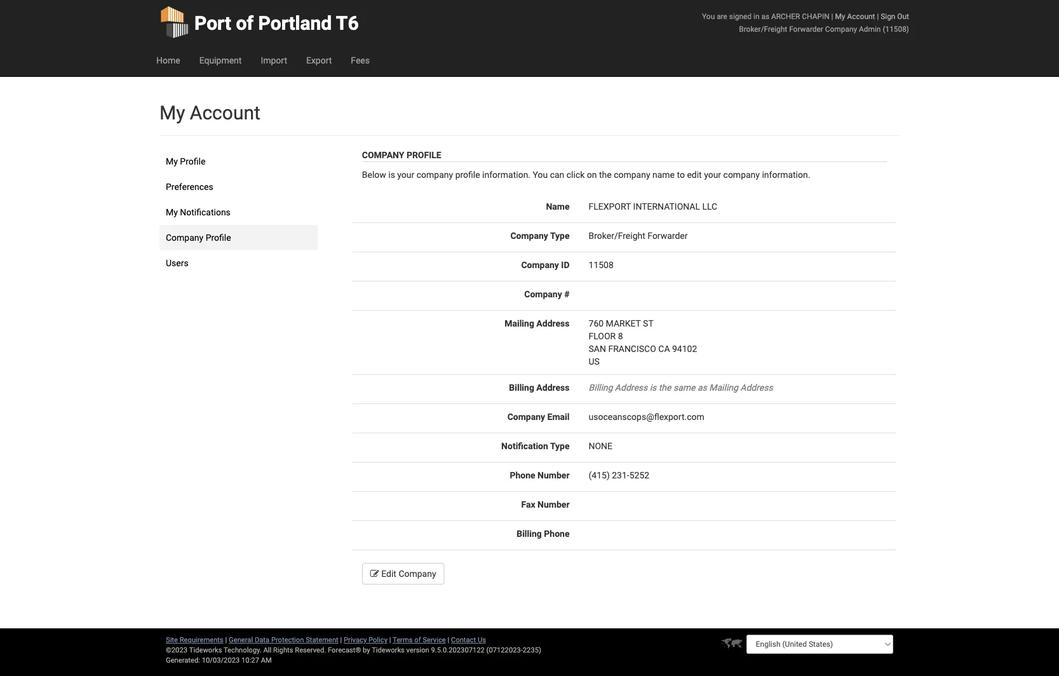 Task type: vqa. For each thing, say whether or not it's contained in the screenshot.
Company Type's type
yes



Task type: describe. For each thing, give the bounding box(es) containing it.
number for phone number
[[538, 470, 570, 481]]

| right chapin in the top right of the page
[[832, 12, 834, 21]]

port of portland t6
[[194, 12, 359, 34]]

francisco ca 94102
[[609, 344, 697, 354]]

protection
[[271, 636, 304, 644]]

import
[[261, 55, 287, 65]]

same
[[674, 382, 696, 393]]

type for notification type
[[550, 441, 570, 451]]

terms
[[393, 636, 413, 644]]

5252
[[630, 470, 650, 481]]

service
[[423, 636, 446, 644]]

privacy
[[344, 636, 367, 644]]

technology.
[[224, 646, 262, 654]]

version
[[407, 646, 430, 654]]

below
[[362, 169, 386, 180]]

statement
[[306, 636, 339, 644]]

fax number
[[522, 499, 570, 510]]

international
[[633, 201, 700, 212]]

my profile
[[166, 156, 205, 167]]

generated:
[[166, 656, 200, 665]]

1 vertical spatial is
[[650, 382, 657, 393]]

out
[[898, 12, 910, 21]]

profile for preferences
[[180, 156, 205, 167]]

1 information. from the left
[[482, 169, 531, 180]]

none
[[589, 441, 613, 451]]

2 information. from the left
[[762, 169, 811, 180]]

general data protection statement link
[[229, 636, 339, 644]]

fees button
[[342, 44, 379, 76]]

10/03/2023
[[202, 656, 240, 665]]

0 horizontal spatial mailing
[[505, 318, 534, 329]]

sign
[[881, 12, 896, 21]]

fees
[[351, 55, 370, 65]]

0 horizontal spatial as
[[698, 382, 707, 393]]

you are signed in as archer chapin | my account | sign out broker/freight forwarder company admin (11508)
[[702, 12, 910, 33]]

company email
[[508, 412, 570, 422]]

profile for below is your company profile information. you can click on the company name to edit your company information.
[[407, 150, 442, 160]]

broker/freight inside you are signed in as archer chapin | my account | sign out broker/freight forwarder company admin (11508)
[[739, 24, 788, 33]]

| left sign
[[877, 12, 879, 21]]

click
[[567, 169, 585, 180]]

data
[[255, 636, 270, 644]]

| left the general on the bottom of the page
[[225, 636, 227, 644]]

1 your from the left
[[397, 169, 415, 180]]

(11508)
[[883, 24, 910, 33]]

flexport international llc
[[589, 201, 718, 212]]

©2023 tideworks
[[166, 646, 222, 654]]

am
[[261, 656, 272, 665]]

broker/freight forwarder
[[589, 230, 688, 241]]

760 market st floor 8 san francisco ca 94102 us
[[589, 318, 697, 367]]

import button
[[251, 44, 297, 76]]

1 vertical spatial account
[[190, 101, 260, 124]]

can
[[550, 169, 565, 180]]

| up forecast®
[[340, 636, 342, 644]]

reserved.
[[295, 646, 326, 654]]

1 vertical spatial phone
[[544, 528, 570, 539]]

company up users
[[166, 232, 204, 243]]

pencil square o image
[[370, 569, 379, 578]]

10:27
[[242, 656, 259, 665]]

| up the 9.5.0.202307122
[[448, 636, 450, 644]]

contact us link
[[451, 636, 486, 644]]

floor
[[589, 331, 616, 341]]

name
[[546, 201, 570, 212]]

my for my notifications
[[166, 207, 178, 217]]

(415)
[[589, 470, 610, 481]]

billing address
[[509, 382, 570, 393]]

(415) 231-5252
[[589, 470, 650, 481]]

portland
[[258, 12, 332, 34]]

notification
[[502, 441, 548, 451]]

chapin
[[802, 12, 830, 21]]

my inside you are signed in as archer chapin | my account | sign out broker/freight forwarder company admin (11508)
[[835, 12, 846, 21]]

usoceanscops@flexport.com
[[589, 412, 705, 422]]

billing for billing address
[[509, 382, 534, 393]]

equipment button
[[190, 44, 251, 76]]

are
[[717, 12, 728, 21]]

mailing address
[[505, 318, 570, 329]]

of inside site requirements | general data protection statement | privacy policy | terms of service | contact us ©2023 tideworks technology. all rights reserved. forecast® by tideworks version 9.5.0.202307122 (07122023-2235) generated: 10/03/2023 10:27 am
[[415, 636, 421, 644]]

11508
[[589, 260, 614, 270]]

t6
[[336, 12, 359, 34]]

2 company from the left
[[614, 169, 651, 180]]

san
[[589, 344, 606, 354]]

my for my profile
[[166, 156, 178, 167]]

tideworks
[[372, 646, 405, 654]]

phone number
[[510, 470, 570, 481]]

edit
[[381, 569, 397, 579]]

forecast®
[[328, 646, 361, 654]]

billing for billing address is the same as mailing address
[[589, 382, 613, 393]]

equipment
[[199, 55, 242, 65]]

preferences
[[166, 181, 213, 192]]

sign out link
[[881, 12, 910, 21]]

1 vertical spatial you
[[533, 169, 548, 180]]

profile
[[455, 169, 480, 180]]

edit company
[[379, 569, 436, 579]]

admin
[[859, 24, 881, 33]]

export
[[306, 55, 332, 65]]

site
[[166, 636, 178, 644]]

address for billing address is the same as mailing address
[[615, 382, 648, 393]]



Task type: locate. For each thing, give the bounding box(es) containing it.
forwarder down chapin in the top right of the page
[[789, 24, 824, 33]]

my for my account
[[160, 101, 185, 124]]

0 vertical spatial mailing
[[505, 318, 534, 329]]

information.
[[482, 169, 531, 180], [762, 169, 811, 180]]

name
[[653, 169, 675, 180]]

1 vertical spatial mailing
[[709, 382, 738, 393]]

231-
[[612, 470, 630, 481]]

1 horizontal spatial is
[[650, 382, 657, 393]]

of right port
[[236, 12, 254, 34]]

company left profile
[[417, 169, 453, 180]]

my account link
[[835, 12, 875, 21]]

billing for billing phone
[[517, 528, 542, 539]]

0 horizontal spatial company
[[417, 169, 453, 180]]

company profile down my notifications
[[166, 232, 231, 243]]

0 vertical spatial of
[[236, 12, 254, 34]]

below is your company profile information. you can click on the company name to edit your company information.
[[362, 169, 811, 180]]

company inside you are signed in as archer chapin | my account | sign out broker/freight forwarder company admin (11508)
[[826, 24, 857, 33]]

company up notification
[[508, 412, 545, 422]]

1 vertical spatial company profile
[[166, 232, 231, 243]]

your
[[397, 169, 415, 180], [704, 169, 721, 180]]

company right edit
[[724, 169, 760, 180]]

mailing down the company #
[[505, 318, 534, 329]]

1 horizontal spatial your
[[704, 169, 721, 180]]

site requirements link
[[166, 636, 224, 644]]

mailing right same
[[709, 382, 738, 393]]

1 vertical spatial type
[[550, 441, 570, 451]]

is
[[389, 169, 395, 180], [650, 382, 657, 393]]

company profile
[[362, 150, 442, 160], [166, 232, 231, 243]]

2 number from the top
[[538, 499, 570, 510]]

(07122023-
[[487, 646, 523, 654]]

| up tideworks
[[389, 636, 391, 644]]

1 horizontal spatial you
[[702, 12, 715, 21]]

2 horizontal spatial company
[[724, 169, 760, 180]]

0 horizontal spatial broker/freight
[[589, 230, 646, 241]]

policy
[[369, 636, 388, 644]]

fax
[[522, 499, 536, 510]]

as inside you are signed in as archer chapin | my account | sign out broker/freight forwarder company admin (11508)
[[762, 12, 770, 21]]

notification type
[[502, 441, 570, 451]]

my account
[[160, 101, 260, 124]]

0 vertical spatial company profile
[[362, 150, 442, 160]]

market
[[606, 318, 641, 329]]

1 horizontal spatial company
[[614, 169, 651, 180]]

0 horizontal spatial of
[[236, 12, 254, 34]]

broker/freight down in
[[739, 24, 788, 33]]

as
[[762, 12, 770, 21], [698, 382, 707, 393]]

0 horizontal spatial information.
[[482, 169, 531, 180]]

0 vertical spatial type
[[550, 230, 570, 241]]

flexport
[[589, 201, 631, 212]]

by
[[363, 646, 370, 654]]

forwarder down international on the right top
[[648, 230, 688, 241]]

forwarder inside you are signed in as archer chapin | my account | sign out broker/freight forwarder company admin (11508)
[[789, 24, 824, 33]]

my
[[835, 12, 846, 21], [160, 101, 185, 124], [166, 156, 178, 167], [166, 207, 178, 217]]

port
[[194, 12, 231, 34]]

your right below
[[397, 169, 415, 180]]

the left same
[[659, 382, 672, 393]]

0 vertical spatial number
[[538, 470, 570, 481]]

1 vertical spatial as
[[698, 382, 707, 393]]

0 vertical spatial broker/freight
[[739, 24, 788, 33]]

type down the "email"
[[550, 441, 570, 451]]

1 vertical spatial number
[[538, 499, 570, 510]]

email
[[548, 412, 570, 422]]

1 horizontal spatial broker/freight
[[739, 24, 788, 33]]

address for billing address
[[537, 382, 570, 393]]

0 vertical spatial phone
[[510, 470, 536, 481]]

type down name
[[550, 230, 570, 241]]

|
[[832, 12, 834, 21], [877, 12, 879, 21], [225, 636, 227, 644], [340, 636, 342, 644], [389, 636, 391, 644], [448, 636, 450, 644]]

site requirements | general data protection statement | privacy policy | terms of service | contact us ©2023 tideworks technology. all rights reserved. forecast® by tideworks version 9.5.0.202307122 (07122023-2235) generated: 10/03/2023 10:27 am
[[166, 636, 541, 665]]

1 horizontal spatial account
[[848, 12, 875, 21]]

1 horizontal spatial of
[[415, 636, 421, 644]]

number for fax number
[[538, 499, 570, 510]]

st
[[643, 318, 654, 329]]

8
[[618, 331, 623, 341]]

is up usoceanscops@flexport.com
[[650, 382, 657, 393]]

my notifications
[[166, 207, 231, 217]]

company inside "edit company" button
[[399, 569, 436, 579]]

1 horizontal spatial company profile
[[362, 150, 442, 160]]

company id
[[521, 260, 570, 270]]

1 company from the left
[[417, 169, 453, 180]]

2 type from the top
[[550, 441, 570, 451]]

0 vertical spatial you
[[702, 12, 715, 21]]

number
[[538, 470, 570, 481], [538, 499, 570, 510]]

number up "fax number"
[[538, 470, 570, 481]]

users
[[166, 258, 189, 268]]

company right edit
[[399, 569, 436, 579]]

0 vertical spatial account
[[848, 12, 875, 21]]

rights
[[273, 646, 293, 654]]

you left can
[[533, 169, 548, 180]]

1 horizontal spatial information.
[[762, 169, 811, 180]]

0 vertical spatial as
[[762, 12, 770, 21]]

account down equipment popup button
[[190, 101, 260, 124]]

company up company id
[[511, 230, 548, 241]]

llc
[[703, 201, 718, 212]]

the right on
[[599, 169, 612, 180]]

the
[[599, 169, 612, 180], [659, 382, 672, 393]]

#
[[565, 289, 570, 299]]

billing down us
[[589, 382, 613, 393]]

address for mailing address
[[537, 318, 570, 329]]

all
[[263, 646, 272, 654]]

1 vertical spatial of
[[415, 636, 421, 644]]

notifications
[[180, 207, 231, 217]]

billing phone
[[517, 528, 570, 539]]

2 your from the left
[[704, 169, 721, 180]]

0 horizontal spatial you
[[533, 169, 548, 180]]

mailing
[[505, 318, 534, 329], [709, 382, 738, 393]]

of inside "link"
[[236, 12, 254, 34]]

company left #
[[525, 289, 562, 299]]

1 horizontal spatial the
[[659, 382, 672, 393]]

0 horizontal spatial forwarder
[[648, 230, 688, 241]]

account up admin
[[848, 12, 875, 21]]

profile
[[407, 150, 442, 160], [180, 156, 205, 167], [206, 232, 231, 243]]

0 horizontal spatial phone
[[510, 470, 536, 481]]

company left name
[[614, 169, 651, 180]]

phone
[[510, 470, 536, 481], [544, 528, 570, 539]]

3 company from the left
[[724, 169, 760, 180]]

company
[[417, 169, 453, 180], [614, 169, 651, 180], [724, 169, 760, 180]]

my down preferences on the top of page
[[166, 207, 178, 217]]

phone down notification
[[510, 470, 536, 481]]

edit company button
[[362, 563, 445, 585]]

home button
[[147, 44, 190, 76]]

1 horizontal spatial forwarder
[[789, 24, 824, 33]]

requirements
[[180, 636, 224, 644]]

your right edit
[[704, 169, 721, 180]]

1 vertical spatial forwarder
[[648, 230, 688, 241]]

account inside you are signed in as archer chapin | my account | sign out broker/freight forwarder company admin (11508)
[[848, 12, 875, 21]]

2235)
[[523, 646, 541, 654]]

1 vertical spatial broker/freight
[[589, 230, 646, 241]]

home
[[156, 55, 180, 65]]

privacy policy link
[[344, 636, 388, 644]]

export button
[[297, 44, 342, 76]]

archer
[[772, 12, 800, 21]]

company profile up below
[[362, 150, 442, 160]]

0 vertical spatial the
[[599, 169, 612, 180]]

company left the id
[[521, 260, 559, 270]]

of up version
[[415, 636, 421, 644]]

0 vertical spatial is
[[389, 169, 395, 180]]

0 horizontal spatial account
[[190, 101, 260, 124]]

as right in
[[762, 12, 770, 21]]

billing down fax
[[517, 528, 542, 539]]

my right chapin in the top right of the page
[[835, 12, 846, 21]]

1 number from the top
[[538, 470, 570, 481]]

1 horizontal spatial as
[[762, 12, 770, 21]]

0 vertical spatial forwarder
[[789, 24, 824, 33]]

edit
[[687, 169, 702, 180]]

1 horizontal spatial phone
[[544, 528, 570, 539]]

us
[[478, 636, 486, 644]]

on
[[587, 169, 597, 180]]

company
[[826, 24, 857, 33], [362, 150, 405, 160], [511, 230, 548, 241], [166, 232, 204, 243], [521, 260, 559, 270], [525, 289, 562, 299], [508, 412, 545, 422], [399, 569, 436, 579]]

0 horizontal spatial your
[[397, 169, 415, 180]]

my up preferences on the top of page
[[166, 156, 178, 167]]

my up my profile
[[160, 101, 185, 124]]

company up below
[[362, 150, 405, 160]]

type
[[550, 230, 570, 241], [550, 441, 570, 451]]

is right below
[[389, 169, 395, 180]]

1 horizontal spatial mailing
[[709, 382, 738, 393]]

company #
[[525, 289, 570, 299]]

1 type from the top
[[550, 230, 570, 241]]

billing up company email
[[509, 382, 534, 393]]

type for company type
[[550, 230, 570, 241]]

terms of service link
[[393, 636, 446, 644]]

of
[[236, 12, 254, 34], [415, 636, 421, 644]]

number right fax
[[538, 499, 570, 510]]

as right same
[[698, 382, 707, 393]]

us
[[589, 356, 600, 367]]

port of portland t6 link
[[160, 0, 359, 44]]

company type
[[511, 230, 570, 241]]

0 horizontal spatial the
[[599, 169, 612, 180]]

you inside you are signed in as archer chapin | my account | sign out broker/freight forwarder company admin (11508)
[[702, 12, 715, 21]]

0 horizontal spatial company profile
[[166, 232, 231, 243]]

you left are
[[702, 12, 715, 21]]

id
[[561, 260, 570, 270]]

to
[[677, 169, 685, 180]]

company down my account link
[[826, 24, 857, 33]]

broker/freight down flexport
[[589, 230, 646, 241]]

0 horizontal spatial is
[[389, 169, 395, 180]]

phone down "fax number"
[[544, 528, 570, 539]]

1 vertical spatial the
[[659, 382, 672, 393]]



